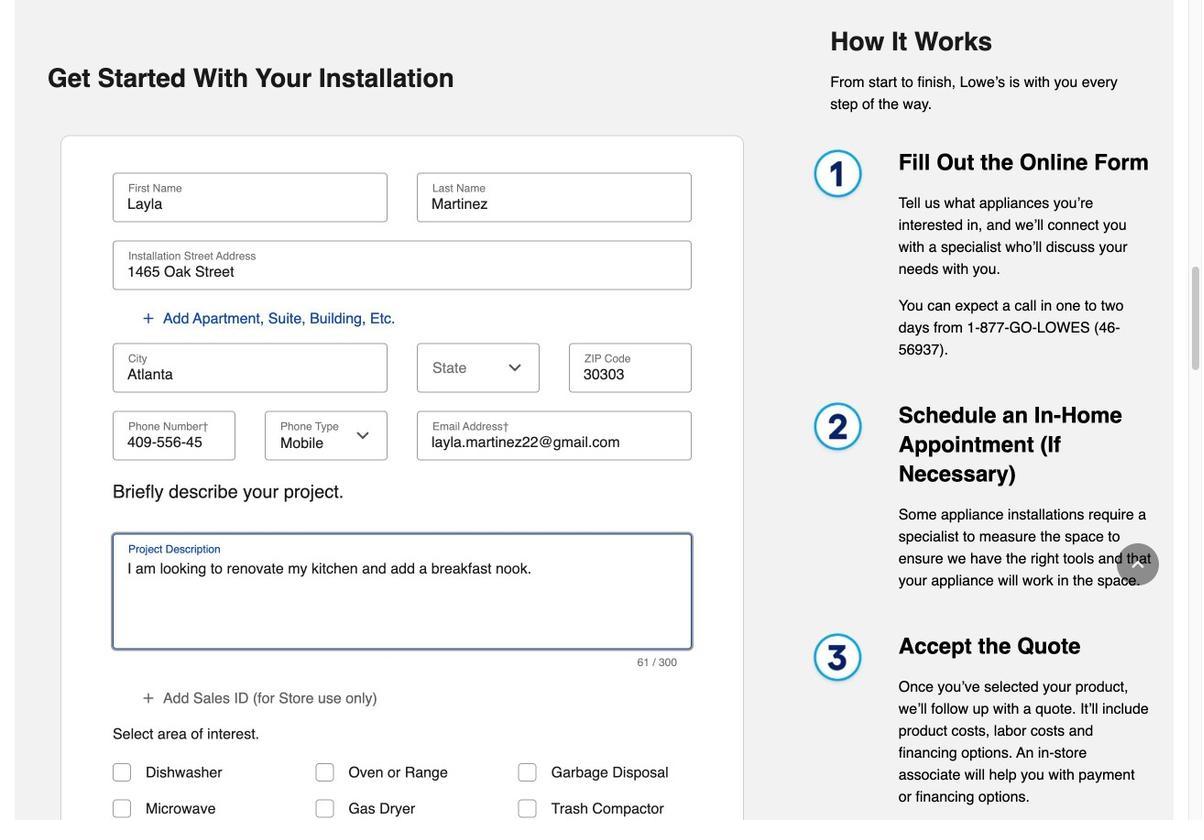 Task type: vqa. For each thing, say whether or not it's contained in the screenshot.
material
no



Task type: locate. For each thing, give the bounding box(es) containing it.
address1 text field
[[120, 262, 685, 281]]

chevron up image
[[1129, 555, 1148, 574]]

zipcode text field
[[577, 365, 685, 383]]

1 vertical spatial plus image
[[141, 691, 156, 706]]

2 plus image from the top
[[141, 691, 156, 706]]

plus image
[[141, 311, 156, 326], [141, 691, 156, 706]]

an icon of a number one. image
[[805, 148, 870, 205]]

0 vertical spatial plus image
[[141, 311, 156, 326]]

scroll to top element
[[1117, 544, 1160, 586]]



Task type: describe. For each thing, give the bounding box(es) containing it.
an icon of a number three. image
[[805, 632, 870, 689]]

FirstName text field
[[120, 195, 380, 213]]

city text field
[[120, 365, 380, 383]]

LastName text field
[[424, 195, 685, 213]]

an icon of a number two. image
[[805, 401, 870, 458]]

projectDescription text field
[[120, 559, 685, 640]]

phoneNumber text field
[[120, 433, 228, 451]]

emailAddress text field
[[424, 433, 685, 451]]

1 plus image from the top
[[141, 311, 156, 326]]



